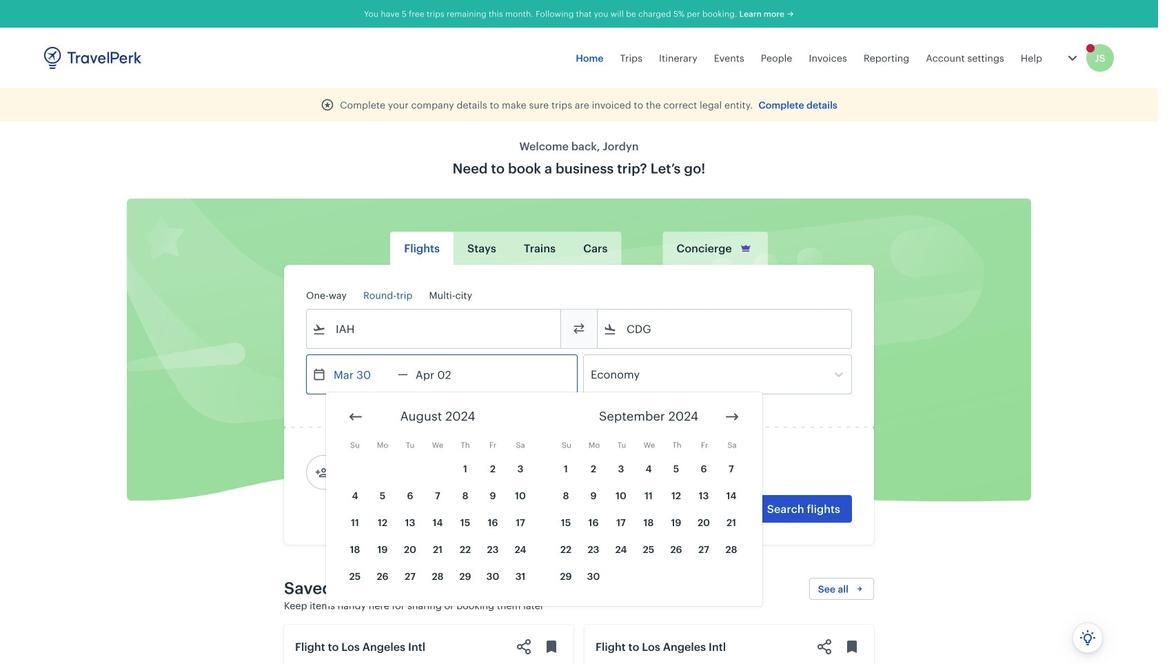 Task type: describe. For each thing, give the bounding box(es) containing it.
Add first traveler search field
[[329, 461, 472, 484]]

From search field
[[326, 318, 543, 340]]

move backward to switch to the previous month. image
[[348, 409, 364, 425]]

To search field
[[617, 318, 834, 340]]



Task type: locate. For each thing, give the bounding box(es) containing it.
move forward to switch to the next month. image
[[724, 409, 741, 425]]

Return text field
[[408, 355, 480, 394]]

Depart text field
[[326, 355, 398, 394]]

calendar application
[[326, 392, 1159, 606]]



